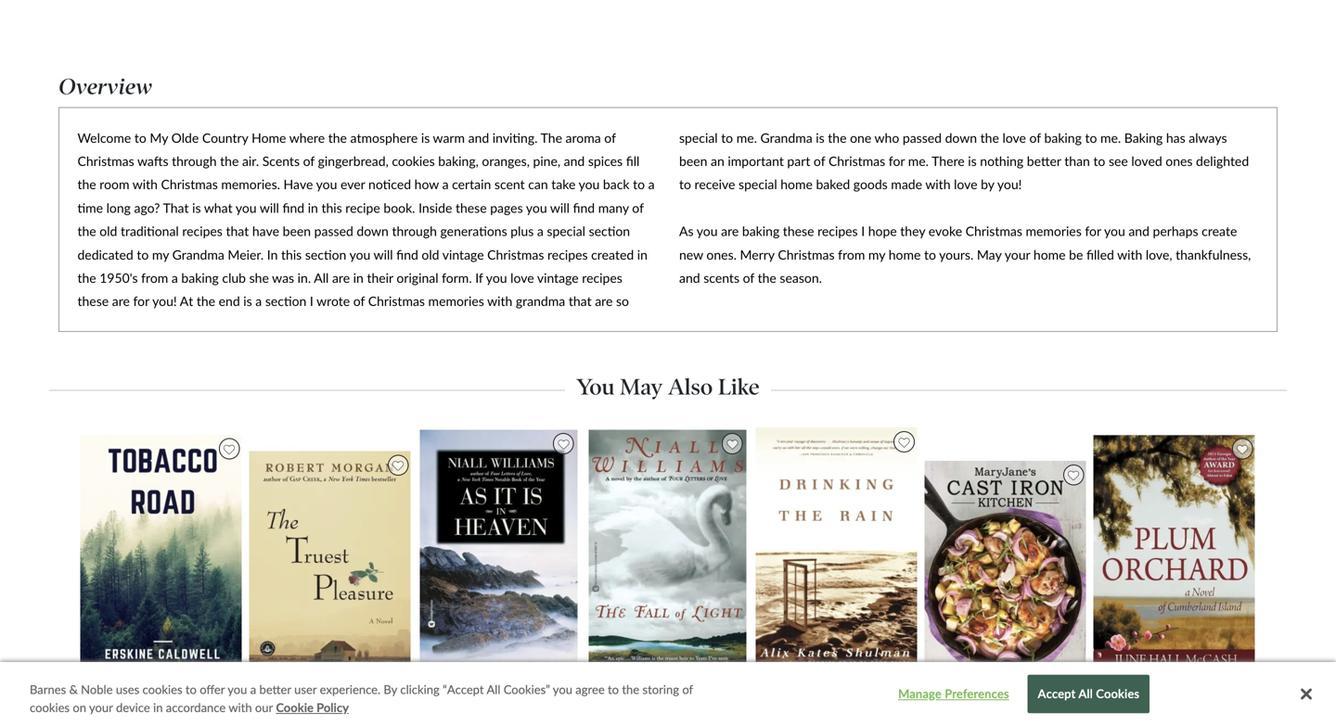 Task type: locate. For each thing, give the bounding box(es) containing it.
meier.
[[228, 247, 264, 262]]

that
[[163, 200, 189, 216]]

0 horizontal spatial home
[[781, 177, 813, 192]]

0 vertical spatial for
[[889, 153, 905, 169]]

me. up important in the right top of the page
[[736, 130, 757, 146]]

1 horizontal spatial may
[[977, 247, 1002, 262]]

2 horizontal spatial me.
[[1100, 130, 1121, 146]]

grandma
[[516, 293, 565, 309]]

0 horizontal spatial that
[[226, 223, 249, 239]]

you
[[316, 177, 337, 192], [579, 177, 600, 192], [236, 200, 257, 216], [526, 200, 547, 216], [697, 223, 718, 239], [1104, 223, 1125, 239], [349, 247, 371, 262], [486, 270, 507, 286], [228, 682, 247, 697], [553, 682, 572, 697]]

0 horizontal spatial been
[[283, 223, 311, 239]]

memories up be
[[1026, 223, 1082, 239]]

these
[[456, 200, 487, 216], [783, 223, 814, 239], [77, 293, 109, 309]]

from down baked
[[838, 247, 865, 262]]

christmas up season.
[[778, 247, 835, 262]]

you down 'memories.'
[[236, 200, 257, 216]]

these down certain
[[456, 200, 487, 216]]

the for light
[[628, 693, 647, 707]]

been
[[679, 153, 707, 169], [283, 223, 311, 239]]

0 horizontal spatial better
[[259, 682, 291, 697]]

of inside barnes & noble uses cookies to offer you a better user experience. by clicking "accept all cookies" you agree to the storing of cookies on your device in accordance with our
[[682, 682, 693, 697]]

your inside as you are baking these recipes i hope they evoke christmas memories for you and perhaps create new ones. merry christmas from my home to yours. may your home be filled with love, thankfulness, and scents of the season.
[[1005, 247, 1030, 262]]

christmas down 'their' at the top of the page
[[368, 293, 425, 309]]

through down olde
[[172, 153, 217, 169]]

0 vertical spatial passed
[[903, 130, 942, 146]]

you may also like
[[576, 373, 760, 401]]

1 horizontal spatial better
[[1027, 153, 1061, 169]]

0 horizontal spatial grandma
[[172, 247, 224, 262]]

1 vertical spatial these
[[783, 223, 814, 239]]

recipe
[[345, 200, 380, 216]]

0 vertical spatial these
[[456, 200, 487, 216]]

a inside barnes & noble uses cookies to offer you a better user experience. by clicking "accept all cookies" you agree to the storing of cookies on your device in accordance with our
[[250, 682, 256, 697]]

in inside "link"
[[492, 693, 501, 707]]

generations
[[440, 223, 507, 239]]

0 horizontal spatial will
[[260, 200, 279, 216]]

orchard
[[1168, 693, 1208, 707]]

2 vertical spatial section
[[265, 293, 307, 309]]

0 vertical spatial memories
[[1026, 223, 1082, 239]]

may inside section
[[620, 373, 663, 401]]

the inside barnes & noble uses cookies to offer you a better user experience. by clicking "accept all cookies" you agree to the storing of cookies on your device in accordance with our
[[622, 682, 639, 697]]

as for as you are baking these recipes i hope they evoke christmas memories for you and perhaps create new ones. merry christmas from my home to yours. may your home be filled with love, thankfulness, and scents of the season.
[[679, 223, 694, 239]]

recipes inside as you are baking these recipes i hope they evoke christmas memories for you and perhaps create new ones. merry christmas from my home to yours. may your home be filled with love, thankfulness, and scents of the season.
[[817, 223, 858, 239]]

1 vertical spatial may
[[620, 373, 663, 401]]

by
[[384, 682, 397, 697]]

the for by
[[281, 693, 300, 707]]

inviting.
[[493, 130, 538, 146]]

0 horizontal spatial may
[[620, 373, 663, 401]]

0 vertical spatial section
[[589, 223, 630, 239]]

all right accept
[[1078, 687, 1093, 702]]

the left truest
[[281, 693, 300, 707]]

through
[[172, 153, 217, 169], [392, 223, 437, 239]]

0 horizontal spatial you!
[[152, 293, 177, 309]]

section up in. at the top left
[[305, 247, 346, 262]]

cookies up how
[[392, 153, 435, 169]]

2 vertical spatial for
[[133, 293, 149, 309]]

by right our
[[282, 710, 294, 725]]

to left yours. at right
[[924, 247, 936, 262]]

pleasure
[[336, 693, 378, 707]]

1 vertical spatial better
[[259, 682, 291, 697]]

in
[[267, 247, 278, 262]]

is right end
[[243, 293, 252, 309]]

also
[[668, 373, 713, 401]]

hall
[[1164, 710, 1184, 725]]

device
[[116, 701, 150, 715]]

0 horizontal spatial baking
[[181, 270, 219, 286]]

the up the pine,
[[541, 130, 562, 146]]

may
[[977, 247, 1002, 262], [620, 373, 663, 401]]

1 horizontal spatial cookies
[[142, 682, 182, 697]]

the fall of light
[[628, 693, 707, 707]]

all inside barnes & noble uses cookies to offer you a better user experience. by clicking "accept all cookies" you agree to the storing of cookies on your device in accordance with our
[[487, 682, 500, 697]]

these down 1950's
[[77, 293, 109, 309]]

noticed
[[368, 177, 411, 192]]

fall
[[650, 693, 666, 707]]

1 horizontal spatial these
[[456, 200, 487, 216]]

this right the in
[[281, 247, 302, 262]]

me. up see
[[1100, 130, 1121, 146]]

vintage
[[442, 247, 484, 262], [537, 270, 579, 286]]

memories.
[[221, 177, 280, 192]]

fill
[[626, 153, 640, 169]]

as inside "link"
[[456, 693, 468, 707]]

that right grandma
[[569, 293, 592, 309]]

cookies
[[1096, 687, 1140, 702]]

1 vertical spatial as
[[456, 693, 468, 707]]

0 vertical spatial old
[[100, 223, 117, 239]]

1 horizontal spatial i
[[861, 223, 865, 239]]

down down recipe
[[357, 223, 389, 239]]

0 horizontal spatial through
[[172, 153, 217, 169]]

by left june
[[1120, 710, 1133, 725]]

1 horizontal spatial all
[[487, 682, 500, 697]]

my inside as you are baking these recipes i hope they evoke christmas memories for you and perhaps create new ones. merry christmas from my home to yours. may your home be filled with love, thankfulness, and scents of the season.
[[868, 247, 885, 262]]

0 horizontal spatial as
[[456, 693, 468, 707]]

tobacco road element
[[77, 434, 249, 727]]

christmas down "one"
[[829, 153, 885, 169]]

2 my from the left
[[868, 247, 885, 262]]

baking up "at"
[[181, 270, 219, 286]]

with
[[132, 177, 158, 192], [925, 177, 951, 192], [1117, 247, 1142, 262], [487, 293, 512, 309], [229, 701, 252, 715]]

overview
[[58, 73, 153, 100]]

been right have
[[283, 223, 311, 239]]

down up there
[[945, 130, 977, 146]]

the
[[541, 130, 562, 146], [281, 693, 300, 707], [628, 693, 647, 707]]

accept
[[1038, 687, 1076, 702]]

better up our
[[259, 682, 291, 697]]

1 horizontal spatial down
[[945, 130, 977, 146]]

love
[[1002, 130, 1026, 146], [954, 177, 978, 192], [510, 270, 534, 286]]

0 horizontal spatial vintage
[[442, 247, 484, 262]]

for down who in the top right of the page
[[889, 153, 905, 169]]

may right you
[[620, 373, 663, 401]]

iron
[[1037, 691, 1056, 705]]

inside
[[419, 200, 452, 216]]

aroma
[[566, 130, 601, 146]]

2 vertical spatial love
[[510, 270, 534, 286]]

atmosphere
[[350, 130, 418, 146]]

through down book.
[[392, 223, 437, 239]]

receive
[[694, 177, 735, 192]]

0 horizontal spatial your
[[89, 701, 113, 715]]

old up 'dedicated'
[[100, 223, 117, 239]]

0 vertical spatial love
[[1002, 130, 1026, 146]]

from inside welcome to my olde country home where the atmosphere is warm and inviting. the aroma of christmas wafts through the air. scents of gingerbread, cookies baking, oranges, pine, and spices fill the room with christmas memories. have you ever noticed how a certain scent can take you back to a time long ago? that is what you will find in this recipe book. inside these pages you will find many of the old traditional recipes that have been passed down through generations plus a special section dedicated to my grandma meier. in this section you will find old vintage christmas recipes created in the 1950's from a baking club she was in. all are in their original form. if you love vintage recipes these are for you! at the end is a section i wrote of christmas memories with grandma that are so special to me. grandma is the one who passed down the love of baking to me. baking has always been an important part of christmas for me. there is nothing better than to see loved ones delighted to receive special home baked goods made with love by you!
[[141, 270, 168, 286]]

baking
[[1044, 130, 1082, 146], [742, 223, 780, 239], [181, 270, 219, 286]]

memories down form.
[[428, 293, 484, 309]]

0 vertical spatial better
[[1027, 153, 1061, 169]]

home left be
[[1034, 247, 1066, 262]]

this
[[321, 200, 342, 216], [281, 247, 302, 262]]

i inside as you are baking these recipes i hope they evoke christmas memories for you and perhaps create new ones. merry christmas from my home to yours. may your home be filled with love, thankfulness, and scents of the season.
[[861, 223, 865, 239]]

love up grandma
[[510, 270, 534, 286]]

christmas down plus
[[487, 247, 544, 262]]

1950's
[[100, 270, 138, 286]]

2 horizontal spatial love
[[1002, 130, 1026, 146]]

road
[[170, 693, 195, 707]]

with inside as you are baking these recipes i hope they evoke christmas memories for you and perhaps create new ones. merry christmas from my home to yours. may your home be filled with love, thankfulness, and scents of the season.
[[1117, 247, 1142, 262]]

maryjane's cast iron kitchen image
[[922, 460, 1089, 682]]

2 horizontal spatial all
[[1078, 687, 1093, 702]]

manage preferences button
[[896, 676, 1012, 713]]

these inside as you are baking these recipes i hope they evoke christmas memories for you and perhaps create new ones. merry christmas from my home to yours. may your home be filled with love, thankfulness, and scents of the season.
[[783, 223, 814, 239]]

all inside 'button'
[[1078, 687, 1093, 702]]

grandma
[[760, 130, 812, 146], [172, 247, 224, 262]]

1 horizontal spatial as
[[679, 223, 694, 239]]

from right 1950's
[[141, 270, 168, 286]]

1 horizontal spatial for
[[889, 153, 905, 169]]

in
[[308, 200, 318, 216], [637, 247, 648, 262], [353, 270, 364, 286], [492, 693, 501, 707], [153, 701, 163, 715]]

tobacco road link
[[92, 693, 230, 707]]

manage preferences
[[898, 687, 1009, 702]]

create
[[1202, 223, 1237, 239]]

my inside welcome to my olde country home where the atmosphere is warm and inviting. the aroma of christmas wafts through the air. scents of gingerbread, cookies baking, oranges, pine, and spices fill the room with christmas memories. have you ever noticed how a certain scent can take you back to a time long ago? that is what you will find in this recipe book. inside these pages you will find many of the old traditional recipes that have been passed down through generations plus a special section dedicated to my grandma meier. in this section you will find old vintage christmas recipes created in the 1950's from a baking club she was in. all are in their original form. if you love vintage recipes these are for you! at the end is a section i wrote of christmas memories with grandma that are so special to me. grandma is the one who passed down the love of baking to me. baking has always been an important part of christmas for me. there is nothing better than to see loved ones delighted to receive special home baked goods made with love by you!
[[152, 247, 169, 262]]

my down the traditional at the left of the page
[[152, 247, 169, 262]]

these up season.
[[783, 223, 814, 239]]

for inside as you are baking these recipes i hope they evoke christmas memories for you and perhaps create new ones. merry christmas from my home to yours. may your home be filled with love, thankfulness, and scents of the season.
[[1085, 223, 1101, 239]]

may inside as you are baking these recipes i hope they evoke christmas memories for you and perhaps create new ones. merry christmas from my home to yours. may your home be filled with love, thankfulness, and scents of the season.
[[977, 247, 1002, 262]]

the truest pleasure image
[[246, 451, 413, 684]]

0 vertical spatial your
[[1005, 247, 1030, 262]]

cookie policy
[[276, 701, 349, 715]]

old up the 'original'
[[422, 247, 439, 262]]

0 horizontal spatial memories
[[428, 293, 484, 309]]

welcome to my olde country home where the atmosphere is warm and inviting. the aroma of christmas wafts through the air. scents of gingerbread, cookies baking, oranges, pine, and spices fill the room with christmas memories. have you ever noticed how a certain scent can take you back to a time long ago? that is what you will find in this recipe book. inside these pages you will find many of the old traditional recipes that have been passed down through generations plus a special section dedicated to my grandma meier. in this section you will find old vintage christmas recipes created in the 1950's from a baking club she was in. all are in their original form. if you love vintage recipes these are for you! at the end is a section i wrote of christmas memories with grandma that are so special to me. grandma is the one who passed down the love of baking to me. baking has always been an important part of christmas for me. there is nothing better than to see loved ones delighted to receive special home baked goods made with love by you!
[[77, 130, 1249, 309]]

by
[[981, 177, 994, 192], [110, 710, 122, 725], [282, 710, 294, 725], [1120, 710, 1133, 725]]

at
[[180, 293, 193, 309]]

1 vertical spatial been
[[283, 223, 311, 239]]

cookies down barnes
[[30, 701, 70, 715]]

2 vertical spatial cookies
[[30, 701, 70, 715]]

2 horizontal spatial these
[[783, 223, 814, 239]]

2 vertical spatial these
[[77, 293, 109, 309]]

by inside plum orchard by june hall mccash
[[1120, 710, 1133, 725]]

1 horizontal spatial from
[[838, 247, 865, 262]]

you! down nothing
[[997, 177, 1022, 192]]

passed down recipe
[[314, 223, 353, 239]]

as up new
[[679, 223, 694, 239]]

your inside barnes & noble uses cookies to offer you a better user experience. by clicking "accept all cookies" you agree to the storing of cookies on your device in accordance with our
[[89, 701, 113, 715]]

you! left "at"
[[152, 293, 177, 309]]

0 vertical spatial may
[[977, 247, 1002, 262]]

grandma up part
[[760, 130, 812, 146]]

christmas up yours. at right
[[966, 223, 1022, 239]]

the inside as you are baking these recipes i hope they evoke christmas memories for you and perhaps create new ones. merry christmas from my home to yours. may your home be filled with love, thankfulness, and scents of the season.
[[758, 270, 776, 286]]

plum orchard by june hall mccash
[[1120, 693, 1228, 725]]

0 horizontal spatial all
[[314, 270, 329, 286]]

part
[[787, 153, 810, 169]]

1 vertical spatial cookies
[[142, 682, 182, 697]]

the
[[328, 130, 347, 146], [828, 130, 847, 146], [980, 130, 999, 146], [220, 153, 239, 169], [77, 177, 96, 192], [77, 223, 96, 239], [77, 270, 96, 286], [758, 270, 776, 286], [197, 293, 215, 309], [622, 682, 639, 697]]

i left wrote at the top of the page
[[310, 293, 313, 309]]

oranges,
[[482, 153, 530, 169]]

me. up made
[[908, 153, 929, 169]]

by inside the truest pleasure by robert morgan
[[282, 710, 294, 725]]

light
[[682, 693, 707, 707]]

love down there
[[954, 177, 978, 192]]

me.
[[736, 130, 757, 146], [1100, 130, 1121, 146], [908, 153, 929, 169]]

1 horizontal spatial special
[[679, 130, 718, 146]]

all right in. at the top left
[[314, 270, 329, 286]]

1 vertical spatial for
[[1085, 223, 1101, 239]]

hope
[[868, 223, 897, 239]]

1 my from the left
[[152, 247, 169, 262]]

club
[[222, 270, 246, 286]]

loved
[[1131, 153, 1162, 169]]

tobacco
[[127, 693, 167, 707]]

cast
[[1012, 691, 1034, 705]]

how
[[414, 177, 439, 192]]

will down take
[[550, 200, 570, 216]]

1 horizontal spatial my
[[868, 247, 885, 262]]

time
[[77, 200, 103, 216]]

with down there
[[925, 177, 951, 192]]

1 horizontal spatial grandma
[[760, 130, 812, 146]]

memories
[[1026, 223, 1082, 239], [428, 293, 484, 309]]

i left hope
[[861, 223, 865, 239]]

an
[[711, 153, 724, 169]]

to inside as you are baking these recipes i hope they evoke christmas memories for you and perhaps create new ones. merry christmas from my home to yours. may your home be filled with love, thankfulness, and scents of the season.
[[924, 247, 936, 262]]

my down hope
[[868, 247, 885, 262]]

1 horizontal spatial been
[[679, 153, 707, 169]]

find up the 'original'
[[396, 247, 418, 262]]

2 horizontal spatial for
[[1085, 223, 1101, 239]]

1 horizontal spatial that
[[569, 293, 592, 309]]

1 vertical spatial through
[[392, 223, 437, 239]]

the inside the truest pleasure by robert morgan
[[281, 693, 300, 707]]

0 vertical spatial from
[[838, 247, 865, 262]]

the inside welcome to my olde country home where the atmosphere is warm and inviting. the aroma of christmas wafts through the air. scents of gingerbread, cookies baking, oranges, pine, and spices fill the room with christmas memories. have you ever noticed how a certain scent can take you back to a time long ago? that is what you will find in this recipe book. inside these pages you will find many of the old traditional recipes that have been passed down through generations plus a special section dedicated to my grandma meier. in this section you will find old vintage christmas recipes created in the 1950's from a baking club she was in. all are in their original form. if you love vintage recipes these are for you! at the end is a section i wrote of christmas memories with grandma that are so special to me. grandma is the one who passed down the love of baking to me. baking has always been an important part of christmas for me. there is nothing better than to see loved ones delighted to receive special home baked goods made with love by you!
[[541, 130, 562, 146]]

may right yours. at right
[[977, 247, 1002, 262]]

as it is in heaven element
[[418, 429, 587, 727]]

certain
[[452, 177, 491, 192]]

section down was
[[265, 293, 307, 309]]

of
[[604, 130, 616, 146], [1029, 130, 1041, 146], [303, 153, 315, 169], [814, 153, 825, 169], [632, 200, 644, 216], [743, 270, 754, 286], [353, 293, 365, 309], [682, 682, 693, 697], [669, 693, 679, 707]]

0 horizontal spatial cookies
[[30, 701, 70, 715]]

the left fall
[[628, 693, 647, 707]]

long
[[106, 200, 131, 216]]

agree
[[576, 682, 605, 697]]

1 vertical spatial i
[[310, 293, 313, 309]]

2 horizontal spatial the
[[628, 693, 647, 707]]

1 vertical spatial baking
[[742, 223, 780, 239]]

memories inside as you are baking these recipes i hope they evoke christmas memories for you and perhaps create new ones. merry christmas from my home to yours. may your home be filled with love, thankfulness, and scents of the season.
[[1026, 223, 1082, 239]]

welcome
[[77, 130, 131, 146]]

vintage up grandma
[[537, 270, 579, 286]]

be
[[1069, 247, 1083, 262]]

scents
[[703, 270, 740, 286]]

as for as it is in heaven
[[456, 693, 468, 707]]

section
[[589, 223, 630, 239], [305, 247, 346, 262], [265, 293, 307, 309]]

1 vertical spatial vintage
[[537, 270, 579, 286]]

special right plus
[[547, 223, 585, 239]]

you!
[[997, 177, 1022, 192], [152, 293, 177, 309]]

0 horizontal spatial i
[[310, 293, 313, 309]]

yours.
[[939, 247, 974, 262]]

1 horizontal spatial memories
[[1026, 223, 1082, 239]]

maryjane's cast iron kitchen link
[[936, 691, 1074, 719]]

1 horizontal spatial the
[[541, 130, 562, 146]]

passed up there
[[903, 130, 942, 146]]

with left the love,
[[1117, 247, 1142, 262]]

will up have
[[260, 200, 279, 216]]

0 horizontal spatial special
[[547, 223, 585, 239]]

for up filled
[[1085, 223, 1101, 239]]

the down merry
[[758, 270, 776, 286]]

0 vertical spatial been
[[679, 153, 707, 169]]

better left than on the top right of the page
[[1027, 153, 1061, 169]]

the left "one"
[[828, 130, 847, 146]]

2 horizontal spatial baking
[[1044, 130, 1082, 146]]

0 vertical spatial as
[[679, 223, 694, 239]]

is left warm
[[421, 130, 430, 146]]

1 vertical spatial this
[[281, 247, 302, 262]]

as inside as you are baking these recipes i hope they evoke christmas memories for you and perhaps create new ones. merry christmas from my home to yours. may your home be filled with love, thankfulness, and scents of the season.
[[679, 223, 694, 239]]

0 horizontal spatial the
[[281, 693, 300, 707]]

my
[[152, 247, 169, 262], [868, 247, 885, 262]]

to up an
[[721, 130, 733, 146]]

cookies up erskine caldwell link
[[142, 682, 182, 697]]

to up than on the top right of the page
[[1085, 130, 1097, 146]]

1 horizontal spatial your
[[1005, 247, 1030, 262]]

1 horizontal spatial me.
[[908, 153, 929, 169]]

drinking the rain: a memoir element
[[754, 427, 924, 727]]

with left our
[[229, 701, 252, 715]]

created
[[591, 247, 634, 262]]

that up meier.
[[226, 223, 249, 239]]

always
[[1189, 130, 1227, 146]]

down
[[945, 130, 977, 146], [357, 223, 389, 239]]

1 vertical spatial passed
[[314, 223, 353, 239]]

0 vertical spatial you!
[[997, 177, 1022, 192]]

a
[[442, 177, 449, 192], [648, 177, 655, 192], [537, 223, 544, 239], [172, 270, 178, 286], [255, 293, 262, 309], [250, 682, 256, 697]]

our
[[255, 701, 273, 715]]

0 vertical spatial grandma
[[760, 130, 812, 146]]

your down noble
[[89, 701, 113, 715]]

to left my
[[134, 130, 146, 146]]



Task type: describe. For each thing, give the bounding box(es) containing it.
1 vertical spatial you!
[[152, 293, 177, 309]]

wrote
[[317, 293, 350, 309]]

experience.
[[320, 682, 381, 697]]

recipes left created
[[547, 247, 588, 262]]

they
[[900, 223, 925, 239]]

new
[[679, 247, 703, 262]]

0 horizontal spatial for
[[133, 293, 149, 309]]

the up time
[[77, 177, 96, 192]]

accept all cookies button
[[1028, 675, 1150, 714]]

you right take
[[579, 177, 600, 192]]

christmas down welcome
[[77, 153, 134, 169]]

privacy alert dialog
[[0, 662, 1336, 727]]

2 horizontal spatial will
[[550, 200, 570, 216]]

kitchen
[[986, 705, 1024, 719]]

june hall mccash link
[[1136, 710, 1228, 725]]

with left grandma
[[487, 293, 512, 309]]

christmas up "that"
[[161, 177, 218, 192]]

are up wrote at the top of the page
[[332, 270, 350, 286]]

you right offer
[[228, 682, 247, 697]]

ones
[[1166, 153, 1193, 169]]

in inside barnes & noble uses cookies to offer you a better user experience. by clicking "accept all cookies" you agree to the storing of cookies on your device in accordance with our
[[153, 701, 163, 715]]

0 vertical spatial through
[[172, 153, 217, 169]]

is left "one"
[[816, 130, 825, 146]]

are down 1950's
[[112, 293, 130, 309]]

to right agree
[[608, 682, 619, 697]]

you may also like section
[[49, 368, 1287, 401]]

tobacco road image
[[77, 434, 244, 684]]

0 horizontal spatial find
[[282, 200, 304, 216]]

home inside welcome to my olde country home where the atmosphere is warm and inviting. the aroma of christmas wafts through the air. scents of gingerbread, cookies baking, oranges, pine, and spices fill the room with christmas memories. have you ever noticed how a certain scent can take you back to a time long ago? that is what you will find in this recipe book. inside these pages you will find many of the old traditional recipes that have been passed down through generations plus a special section dedicated to my grandma meier. in this section you will find old vintage christmas recipes created in the 1950's from a baking club she was in. all are in their original form. if you love vintage recipes these are for you! at the end is a section i wrote of christmas memories with grandma that are so special to me. grandma is the one who passed down the love of baking to me. baking has always been an important part of christmas for me. there is nothing better than to see loved ones delighted to receive special home baked goods made with love by you!
[[781, 177, 813, 192]]

in.
[[298, 270, 311, 286]]

truest
[[303, 693, 333, 707]]

1 horizontal spatial home
[[889, 247, 921, 262]]

a down the 'she'
[[255, 293, 262, 309]]

2 horizontal spatial find
[[573, 200, 595, 216]]

baking,
[[438, 153, 479, 169]]

have
[[252, 223, 279, 239]]

preferences
[[945, 687, 1009, 702]]

you down can
[[526, 200, 547, 216]]

back
[[603, 177, 630, 192]]

baked
[[816, 177, 850, 192]]

plus
[[511, 223, 534, 239]]

recipes down what
[[182, 223, 223, 239]]

by inside tobacco road by erskine caldwell
[[110, 710, 122, 725]]

storing
[[643, 682, 679, 697]]

of inside as you are baking these recipes i hope they evoke christmas memories for you and perhaps create new ones. merry christmas from my home to yours. may your home be filled with love, thankfulness, and scents of the season.
[[743, 270, 754, 286]]

2 vertical spatial baking
[[181, 270, 219, 286]]

0 vertical spatial this
[[321, 200, 342, 216]]

with up ago? at the top left of page
[[132, 177, 158, 192]]

cookies"
[[504, 682, 550, 697]]

a right back
[[648, 177, 655, 192]]

to left see
[[1093, 153, 1105, 169]]

plum
[[1140, 693, 1165, 707]]

filled
[[1086, 247, 1114, 262]]

1 horizontal spatial will
[[374, 247, 393, 262]]

0 horizontal spatial these
[[77, 293, 109, 309]]

1 vertical spatial old
[[422, 247, 439, 262]]

the up nothing
[[980, 130, 999, 146]]

if
[[475, 270, 483, 286]]

accordance
[[166, 701, 226, 715]]

robert morgan link
[[298, 710, 378, 725]]

pine,
[[533, 153, 560, 169]]

traditional
[[121, 223, 179, 239]]

recipes down created
[[582, 270, 622, 286]]

take
[[551, 177, 576, 192]]

to right back
[[633, 177, 645, 192]]

and up the love,
[[1129, 223, 1150, 239]]

1 horizontal spatial passed
[[903, 130, 942, 146]]

with inside barnes & noble uses cookies to offer you a better user experience. by clicking "accept all cookies" you agree to the storing of cookies on your device in accordance with our
[[229, 701, 252, 715]]

1 horizontal spatial love
[[954, 177, 978, 192]]

is right there
[[968, 153, 977, 169]]

as it is in heaven image
[[419, 429, 579, 684]]

0 vertical spatial baking
[[1044, 130, 1082, 146]]

you up ones.
[[697, 223, 718, 239]]

are left so
[[595, 293, 613, 309]]

you up filled
[[1104, 223, 1125, 239]]

baking inside as you are baking these recipes i hope they evoke christmas memories for you and perhaps create new ones. merry christmas from my home to yours. may your home be filled with love, thankfulness, and scents of the season.
[[742, 223, 780, 239]]

evoke
[[929, 223, 962, 239]]

1 horizontal spatial vintage
[[537, 270, 579, 286]]

clicking
[[400, 682, 440, 697]]

2 vertical spatial special
[[547, 223, 585, 239]]

1 vertical spatial grandma
[[172, 247, 224, 262]]

all inside welcome to my olde country home where the atmosphere is warm and inviting. the aroma of christmas wafts through the air. scents of gingerbread, cookies baking, oranges, pine, and spices fill the room with christmas memories. have you ever noticed how a certain scent can take you back to a time long ago? that is what you will find in this recipe book. inside these pages you will find many of the old traditional recipes that have been passed down through generations plus a special section dedicated to my grandma meier. in this section you will find old vintage christmas recipes created in the 1950's from a baking club she was in. all are in their original form. if you love vintage recipes these are for you! at the end is a section i wrote of christmas memories with grandma that are so special to me. grandma is the one who passed down the love of baking to me. baking has always been an important part of christmas for me. there is nothing better than to see loved ones delighted to receive special home baked goods made with love by you!
[[314, 270, 329, 286]]

maryjane's cast iron kitchen element
[[922, 460, 1093, 727]]

to left the receive
[[679, 177, 691, 192]]

thankfulness,
[[1176, 247, 1251, 262]]

and right warm
[[468, 130, 489, 146]]

like
[[718, 373, 760, 401]]

my
[[150, 130, 168, 146]]

from inside as you are baking these recipes i hope they evoke christmas memories for you and perhaps create new ones. merry christmas from my home to yours. may your home be filled with love, thankfulness, and scents of the season.
[[838, 247, 865, 262]]

to down the traditional at the left of the page
[[137, 247, 149, 262]]

baking
[[1124, 130, 1163, 146]]

a down the traditional at the left of the page
[[172, 270, 178, 286]]

0 horizontal spatial down
[[357, 223, 389, 239]]

have
[[283, 177, 313, 192]]

the down 'dedicated'
[[77, 270, 96, 286]]

you right if
[[486, 270, 507, 286]]

the right "at"
[[197, 293, 215, 309]]

0 horizontal spatial this
[[281, 247, 302, 262]]

she
[[249, 270, 269, 286]]

dedicated
[[77, 247, 133, 262]]

who
[[875, 130, 899, 146]]

a right plus
[[537, 223, 544, 239]]

mccash
[[1187, 710, 1228, 725]]

has
[[1166, 130, 1185, 146]]

"accept
[[443, 682, 484, 697]]

2 horizontal spatial home
[[1034, 247, 1066, 262]]

and down "aroma"
[[564, 153, 585, 169]]

room
[[100, 177, 129, 192]]

the truest pleasure by robert morgan
[[281, 693, 378, 725]]

plum orchard element
[[1091, 434, 1262, 727]]

0 horizontal spatial me.
[[736, 130, 757, 146]]

1 horizontal spatial through
[[392, 223, 437, 239]]

plum orchard image
[[1091, 434, 1258, 684]]

can
[[528, 177, 548, 192]]

0 horizontal spatial old
[[100, 223, 117, 239]]

their
[[367, 270, 393, 286]]

erskine
[[125, 710, 164, 725]]

nothing
[[980, 153, 1024, 169]]

caldwell
[[167, 710, 212, 725]]

the fall of light image
[[588, 429, 747, 684]]

so
[[616, 293, 629, 309]]

tobacco road by erskine caldwell
[[110, 693, 212, 725]]

the truest pleasure element
[[246, 451, 418, 727]]

delighted
[[1196, 153, 1249, 169]]

you left agree
[[553, 682, 572, 697]]

and down new
[[679, 270, 700, 286]]

memories inside welcome to my olde country home where the atmosphere is warm and inviting. the aroma of christmas wafts through the air. scents of gingerbread, cookies baking, oranges, pine, and spices fill the room with christmas memories. have you ever noticed how a certain scent can take you back to a time long ago? that is what you will find in this recipe book. inside these pages you will find many of the old traditional recipes that have been passed down through generations plus a special section dedicated to my grandma meier. in this section you will find old vintage christmas recipes created in the 1950's from a baking club she was in. all are in their original form. if you love vintage recipes these are for you! at the end is a section i wrote of christmas memories with grandma that are so special to me. grandma is the one who passed down the love of baking to me. baking has always been an important part of christmas for me. there is nothing better than to see loved ones delighted to receive special home baked goods made with love by you!
[[428, 293, 484, 309]]

merry
[[740, 247, 775, 262]]

you
[[576, 373, 614, 401]]

love,
[[1146, 247, 1172, 262]]

better inside barnes & noble uses cookies to offer you a better user experience. by clicking "accept all cookies" you agree to the storing of cookies on your device in accordance with our
[[259, 682, 291, 697]]

1 horizontal spatial you!
[[997, 177, 1022, 192]]

wafts
[[137, 153, 168, 169]]

the truest pleasure link
[[261, 693, 399, 707]]

maryjane's cast iron kitchen
[[954, 691, 1056, 719]]

scent
[[494, 177, 525, 192]]

0 vertical spatial vintage
[[442, 247, 484, 262]]

0 vertical spatial special
[[679, 130, 718, 146]]

cookies inside welcome to my olde country home where the atmosphere is warm and inviting. the aroma of christmas wafts through the air. scents of gingerbread, cookies baking, oranges, pine, and spices fill the room with christmas memories. have you ever noticed how a certain scent can take you back to a time long ago? that is what you will find in this recipe book. inside these pages you will find many of the old traditional recipes that have been passed down through generations plus a special section dedicated to my grandma meier. in this section you will find old vintage christmas recipes created in the 1950's from a baking club she was in. all are in their original form. if you love vintage recipes these are for you! at the end is a section i wrote of christmas memories with grandma that are so special to me. grandma is the one who passed down the love of baking to me. baking has always been an important part of christmas for me. there is nothing better than to see loved ones delighted to receive special home baked goods made with love by you!
[[392, 153, 435, 169]]

by inside welcome to my olde country home where the atmosphere is warm and inviting. the aroma of christmas wafts through the air. scents of gingerbread, cookies baking, oranges, pine, and spices fill the room with christmas memories. have you ever noticed how a certain scent can take you back to a time long ago? that is what you will find in this recipe book. inside these pages you will find many of the old traditional recipes that have been passed down through generations plus a special section dedicated to my grandma meier. in this section you will find old vintage christmas recipes created in the 1950's from a baking club she was in. all are in their original form. if you love vintage recipes these are for you! at the end is a section i wrote of christmas memories with grandma that are so special to me. grandma is the one who passed down the love of baking to me. baking has always been an important part of christmas for me. there is nothing better than to see loved ones delighted to receive special home baked goods made with love by you!
[[981, 177, 994, 192]]

the up gingerbread,
[[328, 130, 347, 146]]

the fall of light element
[[587, 429, 756, 727]]

what
[[204, 200, 233, 216]]

ago?
[[134, 200, 160, 216]]

a right how
[[442, 177, 449, 192]]

1 vertical spatial special
[[739, 177, 777, 192]]

1 vertical spatial section
[[305, 247, 346, 262]]

heaven
[[504, 693, 542, 707]]

book.
[[384, 200, 415, 216]]

original
[[397, 270, 438, 286]]

cookie policy link
[[276, 699, 349, 717]]

ones.
[[706, 247, 737, 262]]

0 vertical spatial that
[[226, 223, 249, 239]]

&
[[69, 682, 78, 697]]

robert
[[298, 710, 333, 725]]

where
[[289, 130, 325, 146]]

drinking the rain: a memoir image
[[754, 427, 919, 682]]

are inside as you are baking these recipes i hope they evoke christmas memories for you and perhaps create new ones. merry christmas from my home to yours. may your home be filled with love, thankfulness, and scents of the season.
[[721, 223, 739, 239]]

the left air.
[[220, 153, 239, 169]]

is right "that"
[[192, 200, 201, 216]]

as you are baking these recipes i hope they evoke christmas memories for you and perhaps create new ones. merry christmas from my home to yours. may your home be filled with love, thankfulness, and scents of the season.
[[679, 223, 1251, 286]]

you up 'their' at the top of the page
[[349, 247, 371, 262]]

ever
[[340, 177, 365, 192]]

1 horizontal spatial find
[[396, 247, 418, 262]]

better inside welcome to my olde country home where the atmosphere is warm and inviting. the aroma of christmas wafts through the air. scents of gingerbread, cookies baking, oranges, pine, and spices fill the room with christmas memories. have you ever noticed how a certain scent can take you back to a time long ago? that is what you will find in this recipe book. inside these pages you will find many of the old traditional recipes that have been passed down through generations plus a special section dedicated to my grandma meier. in this section you will find old vintage christmas recipes created in the 1950's from a baking club she was in. all are in their original form. if you love vintage recipes these are for you! at the end is a section i wrote of christmas memories with grandma that are so special to me. grandma is the one who passed down the love of baking to me. baking has always been an important part of christmas for me. there is nothing better than to see loved ones delighted to receive special home baked goods made with love by you!
[[1027, 153, 1061, 169]]

you left ever at the left
[[316, 177, 337, 192]]

0 vertical spatial down
[[945, 130, 977, 146]]

manage
[[898, 687, 942, 702]]

0 horizontal spatial passed
[[314, 223, 353, 239]]

i inside welcome to my olde country home where the atmosphere is warm and inviting. the aroma of christmas wafts through the air. scents of gingerbread, cookies baking, oranges, pine, and spices fill the room with christmas memories. have you ever noticed how a certain scent can take you back to a time long ago? that is what you will find in this recipe book. inside these pages you will find many of the old traditional recipes that have been passed down through generations plus a special section dedicated to my grandma meier. in this section you will find old vintage christmas recipes created in the 1950's from a baking club she was in. all are in their original form. if you love vintage recipes these are for you! at the end is a section i wrote of christmas memories with grandma that are so special to me. grandma is the one who passed down the love of baking to me. baking has always been an important part of christmas for me. there is nothing better than to see loved ones delighted to receive special home baked goods made with love by you!
[[310, 293, 313, 309]]

policy
[[316, 701, 349, 715]]

the down time
[[77, 223, 96, 239]]

user
[[294, 682, 317, 697]]

to up the accordance
[[185, 682, 197, 697]]

it
[[471, 693, 478, 707]]



Task type: vqa. For each thing, say whether or not it's contained in the screenshot.


